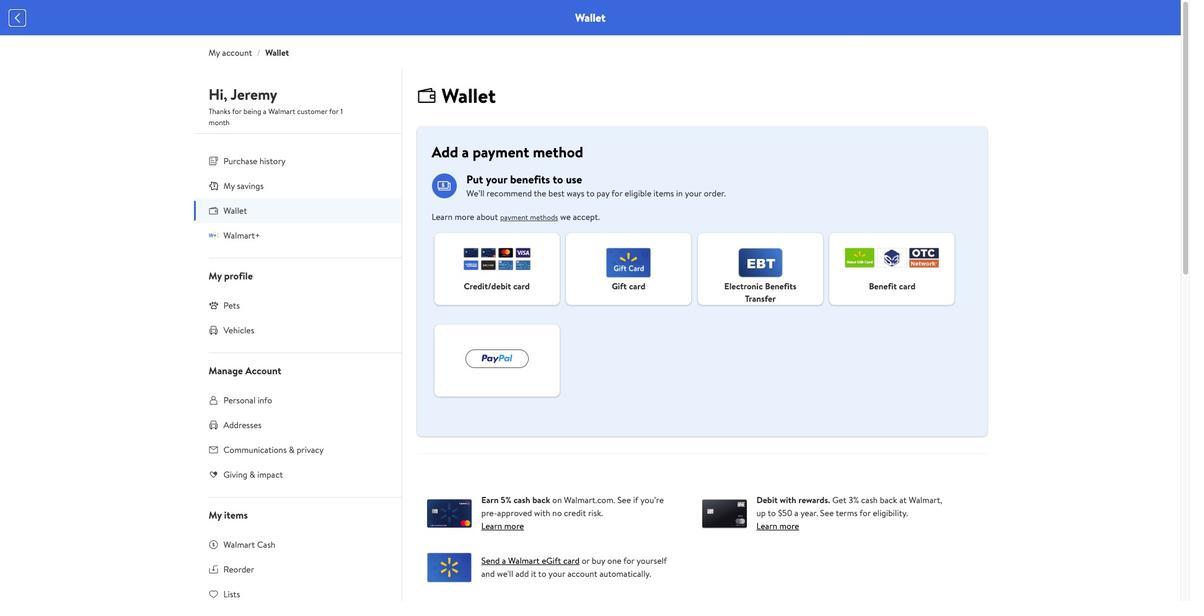 Task type: vqa. For each thing, say whether or not it's contained in the screenshot.
ABOUT
yes



Task type: locate. For each thing, give the bounding box(es) containing it.
1 horizontal spatial back
[[880, 494, 898, 507]]

card right gift at the right of the page
[[629, 281, 646, 293]]

items inside put your benefits to use we'll recommend the best ways to pay for eligible items in your order.
[[654, 188, 674, 200]]

1 horizontal spatial your
[[549, 568, 566, 581]]

icon image inside my savings link
[[209, 181, 219, 191]]

1 vertical spatial see
[[820, 507, 834, 520]]

see right year.
[[820, 507, 834, 520]]

3%
[[849, 494, 859, 507]]

on
[[553, 494, 562, 507]]

cash inside get 3% cash back at walmart, up to $50 a year. see terms for eligibility. learn more
[[861, 494, 878, 507]]

we'll
[[467, 188, 485, 200]]

for inside get 3% cash back at walmart, up to $50 a year. see terms for eligibility. learn more
[[860, 507, 871, 520]]

for inside put your benefits to use we'll recommend the best ways to pay for eligible items in your order.
[[612, 188, 623, 200]]

ways
[[567, 188, 585, 200]]

& inside giving & impact link
[[250, 469, 255, 481]]

to right it
[[538, 568, 547, 581]]

payment down recommend
[[500, 212, 528, 223]]

more down $50
[[780, 521, 800, 533]]

cash right 3%
[[861, 494, 878, 507]]

0 horizontal spatial learn
[[432, 211, 453, 223]]

icon image for pets
[[209, 301, 219, 311]]

benefit card
[[869, 281, 916, 293]]

learn inside on walmart.com. see if you're pre-approved with no credit risk. learn more
[[481, 521, 502, 533]]

my for my items
[[209, 508, 222, 522]]

1 vertical spatial payment
[[500, 212, 528, 223]]

your right the in
[[685, 188, 702, 200]]

0 horizontal spatial with
[[534, 507, 550, 520]]

cash
[[257, 539, 276, 551]]

method
[[533, 142, 584, 163]]

communications & privacy
[[224, 444, 324, 456]]

2 icon image from the top
[[209, 231, 219, 240]]

walmart
[[268, 106, 295, 117], [224, 539, 255, 551], [508, 555, 540, 568]]

benefit
[[869, 281, 897, 293]]

learn left about
[[432, 211, 453, 223]]

3 icon image from the top
[[209, 301, 219, 311]]

card inside button
[[629, 281, 646, 293]]

a right $50
[[795, 507, 799, 520]]

1
[[341, 106, 343, 117]]

2 back from the left
[[880, 494, 898, 507]]

my for my profile
[[209, 269, 222, 283]]

purchase history
[[224, 155, 286, 167]]

lists
[[224, 588, 240, 601]]

transfer
[[745, 293, 776, 305]]

1 horizontal spatial account
[[568, 568, 598, 581]]

my for my account / wallet
[[209, 47, 220, 59]]

personal info
[[224, 394, 272, 407]]

walmart+ link
[[194, 223, 401, 248]]

1 horizontal spatial cash
[[861, 494, 878, 507]]

get 3% cash back at walmart, up to $50 a year. see terms for eligibility. learn more
[[757, 494, 943, 533]]

see
[[618, 494, 631, 507], [820, 507, 834, 520]]

buy
[[592, 555, 605, 568]]

your right put
[[486, 172, 508, 188]]

personal
[[224, 394, 256, 407]]

see left if
[[618, 494, 631, 507]]

1 horizontal spatial &
[[289, 444, 295, 456]]

account down or
[[568, 568, 598, 581]]

1 back from the left
[[533, 494, 550, 507]]

0 vertical spatial with
[[780, 494, 797, 507]]

purchase
[[224, 155, 258, 167]]

month
[[209, 117, 230, 128]]

items left the in
[[654, 188, 674, 200]]

icon image left 'my savings'
[[209, 181, 219, 191]]

giving & impact
[[224, 469, 283, 481]]

it
[[531, 568, 536, 581]]

my savings
[[224, 180, 264, 192]]

payment methods link
[[500, 212, 558, 223]]

you're
[[641, 494, 664, 507]]

walmart,
[[909, 494, 943, 507]]

2 horizontal spatial more
[[780, 521, 800, 533]]

cash for 3%
[[861, 494, 878, 507]]

walmart.com.
[[564, 494, 615, 507]]

with up $50
[[780, 494, 797, 507]]

your down egift
[[549, 568, 566, 581]]

my
[[209, 47, 220, 59], [224, 180, 235, 192], [209, 269, 222, 283], [209, 508, 222, 522]]

benefit card image
[[845, 248, 940, 268]]

accept.
[[573, 211, 600, 223]]

1 horizontal spatial learn
[[481, 521, 502, 533]]

wallet link right /
[[265, 47, 289, 59]]

1 vertical spatial &
[[250, 469, 255, 481]]

benefits
[[765, 281, 797, 293]]

approved
[[497, 507, 532, 520]]

benefit card button
[[830, 233, 955, 305]]

0 vertical spatial see
[[618, 494, 631, 507]]

0 vertical spatial walmart
[[268, 106, 295, 117]]

more left about
[[455, 211, 475, 223]]

learn down pre-
[[481, 521, 502, 533]]

cash for 5%
[[514, 494, 530, 507]]

more down approved
[[504, 521, 524, 533]]

for right terms on the bottom of the page
[[860, 507, 871, 520]]

back
[[533, 494, 550, 507], [880, 494, 898, 507]]

reorder
[[224, 564, 254, 576]]

profile
[[224, 269, 253, 283]]

1 horizontal spatial with
[[780, 494, 797, 507]]

icon image inside walmart+ link
[[209, 231, 219, 240]]

items up walmart cash
[[224, 508, 248, 522]]

1 horizontal spatial more
[[504, 521, 524, 533]]

for left 1
[[329, 106, 339, 117]]

/
[[257, 47, 260, 59]]

purchase history link
[[194, 149, 401, 174]]

automatically.
[[600, 568, 651, 581]]

in
[[676, 188, 683, 200]]

gift card button
[[566, 233, 691, 305]]

2 cash from the left
[[861, 494, 878, 507]]

my savings link
[[194, 174, 401, 198]]

account left /
[[222, 47, 252, 59]]

0 horizontal spatial cash
[[514, 494, 530, 507]]

one world debit card image
[[702, 499, 747, 529]]

0 horizontal spatial back
[[533, 494, 550, 507]]

methods
[[530, 212, 558, 223]]

up
[[757, 507, 766, 520]]

wallet
[[575, 10, 606, 25], [265, 47, 289, 59], [442, 82, 496, 109], [224, 205, 247, 217]]

earn
[[481, 494, 499, 507]]

0 vertical spatial wallet link
[[265, 47, 289, 59]]

card right benefit
[[899, 281, 916, 293]]

for right pay
[[612, 188, 623, 200]]

to left pay
[[587, 188, 595, 200]]

0 horizontal spatial more
[[455, 211, 475, 223]]

& for giving
[[250, 469, 255, 481]]

pets
[[224, 299, 240, 312]]

2 horizontal spatial learn
[[757, 521, 778, 533]]

wallet link down purchase history link
[[194, 198, 401, 223]]

personal info link
[[194, 388, 401, 413]]

add a payment method
[[432, 142, 584, 163]]

with left no
[[534, 507, 550, 520]]

gift card image
[[607, 248, 651, 278]]

card right credit/debit
[[513, 281, 530, 293]]

credit/debit
[[464, 281, 511, 293]]

icon image inside pets link
[[209, 301, 219, 311]]

1 cash from the left
[[514, 494, 530, 507]]

see inside on walmart.com. see if you're pre-approved with no credit risk. learn more
[[618, 494, 631, 507]]

icon image left the pets
[[209, 301, 219, 311]]

& for communications
[[289, 444, 295, 456]]

recommend
[[487, 188, 532, 200]]

or
[[582, 555, 590, 568]]

for up automatically.
[[624, 555, 635, 568]]

0 vertical spatial account
[[222, 47, 252, 59]]

1 vertical spatial icon image
[[209, 231, 219, 240]]

learn down up in the bottom of the page
[[757, 521, 778, 533]]

wallet link
[[265, 47, 289, 59], [194, 198, 401, 223]]

on walmart.com. see if you're pre-approved with no credit risk. learn more
[[481, 494, 664, 533]]

payment up put
[[473, 142, 530, 163]]

walmart right the being
[[268, 106, 295, 117]]

1 horizontal spatial see
[[820, 507, 834, 520]]

account inside the or buy one for yourself and we'll add it to your account automatically.
[[568, 568, 598, 581]]

& left privacy
[[289, 444, 295, 456]]

2 vertical spatial icon image
[[209, 301, 219, 311]]

get
[[833, 494, 847, 507]]

pets link
[[194, 293, 401, 318]]

icon image left walmart+
[[209, 231, 219, 240]]

history
[[260, 155, 286, 167]]

to right up in the bottom of the page
[[768, 507, 776, 520]]

0 horizontal spatial &
[[250, 469, 255, 481]]

0 vertical spatial items
[[654, 188, 674, 200]]

0 horizontal spatial see
[[618, 494, 631, 507]]

1 vertical spatial items
[[224, 508, 248, 522]]

cash up approved
[[514, 494, 530, 507]]

eligible
[[625, 188, 652, 200]]

debit
[[757, 494, 778, 507]]

1 vertical spatial account
[[568, 568, 598, 581]]

1 horizontal spatial walmart
[[268, 106, 295, 117]]

a up the "we'll"
[[502, 555, 506, 568]]

icon image for my savings
[[209, 181, 219, 191]]

card for benefit card
[[899, 281, 916, 293]]

1 icon image from the top
[[209, 181, 219, 191]]

a right the being
[[263, 106, 267, 117]]

2 vertical spatial walmart
[[508, 555, 540, 568]]

to
[[553, 172, 563, 188], [587, 188, 595, 200], [768, 507, 776, 520], [538, 568, 547, 581]]

at
[[900, 494, 907, 507]]

back inside get 3% cash back at walmart, up to $50 a year. see terms for eligibility. learn more
[[880, 494, 898, 507]]

& right giving
[[250, 469, 255, 481]]

more inside on walmart.com. see if you're pre-approved with no credit risk. learn more
[[504, 521, 524, 533]]

your inside the or buy one for yourself and we'll add it to your account automatically.
[[549, 568, 566, 581]]

1 horizontal spatial items
[[654, 188, 674, 200]]

for
[[232, 106, 242, 117], [329, 106, 339, 117], [612, 188, 623, 200], [860, 507, 871, 520], [624, 555, 635, 568]]

impact
[[257, 469, 283, 481]]

back up eligibility.
[[880, 494, 898, 507]]

my for my savings
[[224, 180, 235, 192]]

electronic
[[725, 281, 763, 293]]

back left on
[[533, 494, 550, 507]]

1 vertical spatial with
[[534, 507, 550, 520]]

2 horizontal spatial walmart
[[508, 555, 540, 568]]

walmart up reorder
[[224, 539, 255, 551]]

0 horizontal spatial walmart
[[224, 539, 255, 551]]

& inside "communications & privacy" link
[[289, 444, 295, 456]]

icon image
[[209, 181, 219, 191], [209, 231, 219, 240], [209, 301, 219, 311]]

0 vertical spatial icon image
[[209, 181, 219, 191]]

0 vertical spatial &
[[289, 444, 295, 456]]

walmart up add
[[508, 555, 540, 568]]

items
[[654, 188, 674, 200], [224, 508, 248, 522]]



Task type: describe. For each thing, give the bounding box(es) containing it.
savings
[[237, 180, 264, 192]]

learn more about payment methods we accept.
[[432, 211, 600, 223]]

if
[[633, 494, 639, 507]]

jeremy
[[231, 84, 277, 105]]

back for 3%
[[880, 494, 898, 507]]

walmart inside hi, jeremy thanks for being a walmart customer for 1 month
[[268, 106, 295, 117]]

vehicles link
[[194, 318, 401, 343]]

learn more link
[[481, 521, 524, 533]]

manage account
[[209, 364, 282, 378]]

learn more button
[[757, 521, 800, 533]]

about
[[477, 211, 498, 223]]

terms
[[836, 507, 858, 520]]

card for credit/debit card
[[513, 281, 530, 293]]

electronic benefits transfer image
[[738, 248, 783, 278]]

customer
[[297, 106, 328, 117]]

send
[[481, 555, 500, 568]]

1 vertical spatial walmart
[[224, 539, 255, 551]]

send a walmart egift card
[[481, 555, 580, 568]]

giving & impact link
[[194, 463, 401, 487]]

0 vertical spatial payment
[[473, 142, 530, 163]]

my account link
[[209, 47, 252, 59]]

to inside the or buy one for yourself and we'll add it to your account automatically.
[[538, 568, 547, 581]]

communications & privacy link
[[194, 438, 401, 463]]

for left the being
[[232, 106, 242, 117]]

0 horizontal spatial items
[[224, 508, 248, 522]]

account
[[245, 364, 282, 378]]

walmart gift card image
[[427, 553, 472, 583]]

reorder link
[[194, 557, 401, 582]]

addresses link
[[194, 413, 401, 438]]

pay
[[597, 188, 610, 200]]

hi,
[[209, 84, 228, 105]]

order.
[[704, 188, 726, 200]]

$50
[[778, 507, 793, 520]]

privacy
[[297, 444, 324, 456]]

giving
[[224, 469, 247, 481]]

info
[[258, 394, 272, 407]]

0 horizontal spatial your
[[486, 172, 508, 188]]

see inside get 3% cash back at walmart, up to $50 a year. see terms for eligibility. learn more
[[820, 507, 834, 520]]

my items
[[209, 508, 248, 522]]

my profile
[[209, 269, 253, 283]]

credit
[[564, 507, 586, 520]]

we'll
[[497, 568, 513, 581]]

debit with rewards.
[[757, 494, 830, 507]]

rewards.
[[799, 494, 830, 507]]

earn 5% cash back
[[481, 494, 550, 507]]

gift card
[[612, 281, 646, 293]]

year.
[[801, 507, 818, 520]]

yourself
[[637, 555, 667, 568]]

back for 5%
[[533, 494, 550, 507]]

walmart cash link
[[194, 533, 401, 557]]

0 horizontal spatial account
[[222, 47, 252, 59]]

or buy one for yourself and we'll add it to your account automatically.
[[481, 555, 667, 581]]

walmart cash
[[224, 539, 276, 551]]

1 vertical spatial wallet link
[[194, 198, 401, 223]]

add
[[516, 568, 529, 581]]

a inside get 3% cash back at walmart, up to $50 a year. see terms for eligibility. learn more
[[795, 507, 799, 520]]

put your benefits to use we'll recommend the best ways to pay for eligible items in your order.
[[467, 172, 726, 200]]

learn inside get 3% cash back at walmart, up to $50 a year. see terms for eligibility. learn more
[[757, 521, 778, 533]]

for inside the or buy one for yourself and we'll add it to your account automatically.
[[624, 555, 635, 568]]

credit/debit card image
[[463, 248, 530, 271]]

to inside get 3% cash back at walmart, up to $50 a year. see terms for eligibility. learn more
[[768, 507, 776, 520]]

vehicles
[[224, 324, 254, 337]]

no
[[553, 507, 562, 520]]

best
[[549, 188, 565, 200]]

hi, jeremy thanks for being a walmart customer for 1 month
[[209, 84, 343, 128]]

a right add
[[462, 142, 469, 163]]

credit/debit card button
[[434, 233, 560, 305]]

risk.
[[588, 507, 603, 520]]

benefits
[[510, 172, 550, 188]]

electronic benefits transfer button
[[698, 233, 823, 305]]

use
[[566, 172, 582, 188]]

card for gift card
[[629, 281, 646, 293]]

a inside hi, jeremy thanks for being a walmart customer for 1 month
[[263, 106, 267, 117]]

eligibility.
[[873, 507, 908, 520]]

lists link
[[194, 582, 401, 601]]

credit/debit card
[[464, 281, 530, 293]]

send a walmart egift card link
[[481, 555, 580, 568]]

hi, jeremy link
[[209, 84, 277, 110]]

back image
[[10, 10, 25, 25]]

gift
[[612, 281, 627, 293]]

addresses
[[224, 419, 262, 432]]

with inside on walmart.com. see if you're pre-approved with no credit risk. learn more
[[534, 507, 550, 520]]

2 horizontal spatial your
[[685, 188, 702, 200]]

egift
[[542, 555, 561, 568]]

pre-
[[481, 507, 497, 520]]

icon image for walmart+
[[209, 231, 219, 240]]

electronic benefits transfer
[[725, 281, 797, 305]]

the
[[534, 188, 547, 200]]

more inside get 3% cash back at walmart, up to $50 a year. see terms for eligibility. learn more
[[780, 521, 800, 533]]

we
[[560, 211, 571, 223]]

payment inside learn more about payment methods we accept.
[[500, 212, 528, 223]]

5%
[[501, 494, 512, 507]]

to left use
[[553, 172, 563, 188]]

card left or
[[563, 555, 580, 568]]

walmart capital one image
[[427, 499, 472, 529]]

walmart+
[[224, 229, 260, 242]]

put
[[467, 172, 483, 188]]

manage
[[209, 364, 243, 378]]

communications
[[224, 444, 287, 456]]



